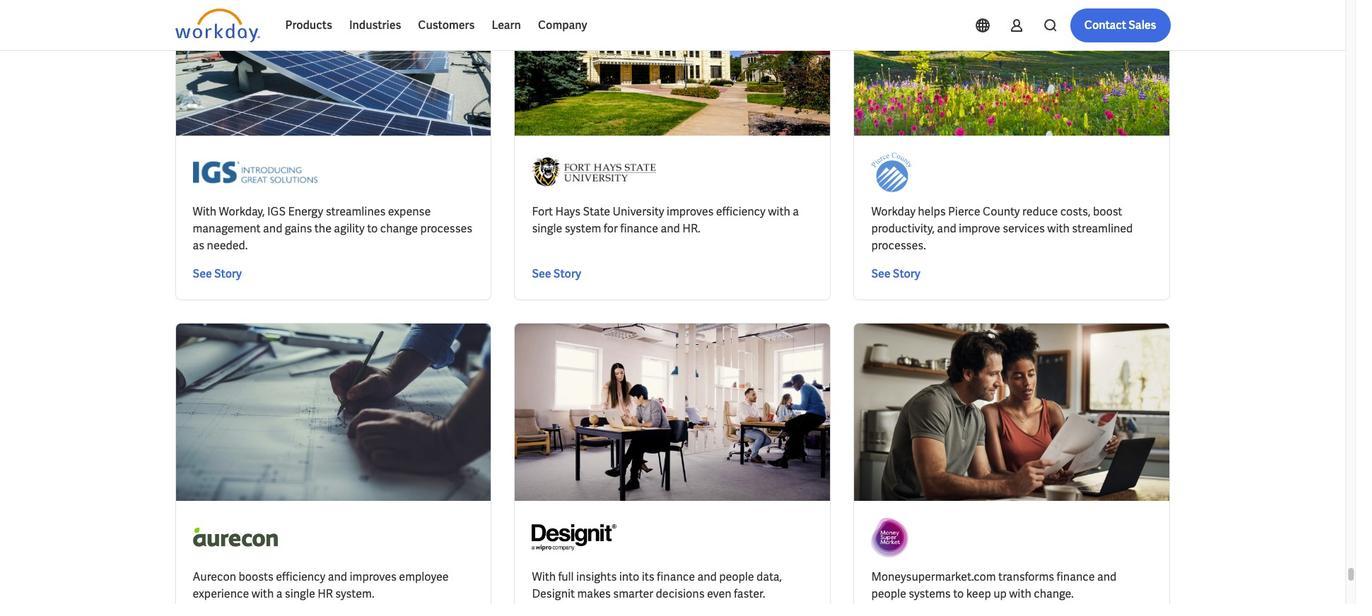 Task type: describe. For each thing, give the bounding box(es) containing it.
moneysupermarket.com
[[872, 570, 997, 585]]

contact sales
[[1085, 18, 1157, 33]]

aurecon
[[193, 570, 236, 585]]

with inside aurecon boosts efficiency and improves employee experience with a single hr system.
[[252, 587, 274, 602]]

as
[[193, 238, 205, 253]]

more button
[[474, 8, 537, 36]]

with inside fort hays state university improves efficiency with a single system for finance and hr.
[[768, 204, 791, 219]]

see story for with workday, igs energy streamlines expense management and gains the agility to change processes as needed.
[[193, 267, 242, 281]]

industry
[[261, 16, 299, 28]]

full
[[559, 570, 574, 585]]

pierce
[[949, 204, 981, 219]]

services
[[1003, 221, 1046, 236]]

productivity,
[[872, 221, 935, 236]]

reduce
[[1023, 204, 1059, 219]]

story for workday helps pierce county reduce costs, boost productivity, and improve services with streamlined processes.
[[893, 267, 921, 281]]

aurecon australasia pty ltd image
[[193, 518, 278, 558]]

and inside 'with workday, igs energy streamlines expense management and gains the agility to change processes as needed.'
[[263, 221, 283, 236]]

for
[[604, 221, 618, 236]]

igs
[[267, 204, 286, 219]]

products button
[[277, 8, 341, 42]]

a inside fort hays state university improves efficiency with a single system for finance and hr.
[[793, 204, 799, 219]]

change
[[380, 221, 418, 236]]

customers button
[[410, 8, 483, 42]]

topic
[[186, 16, 211, 28]]

with full insights into its finance and people data, designit makes smarter decisions even faster.
[[532, 570, 782, 602]]

with inside workday helps pierce county reduce costs, boost productivity, and improve services with streamlined processes.
[[1048, 221, 1070, 236]]

learn button
[[483, 8, 530, 42]]

helps
[[918, 204, 946, 219]]

energy
[[288, 204, 324, 219]]

efficiency inside aurecon boosts efficiency and improves employee experience with a single hr system.
[[276, 570, 326, 585]]

and inside fort hays state university improves efficiency with a single system for finance and hr.
[[661, 221, 680, 236]]

products
[[285, 18, 332, 33]]

finance inside with full insights into its finance and people data, designit makes smarter decisions even faster.
[[657, 570, 695, 585]]

fort
[[532, 204, 553, 219]]

designit a/s image
[[532, 518, 617, 558]]

expense
[[388, 204, 431, 219]]

transforms
[[999, 570, 1055, 585]]

finance inside the moneysupermarket.com transforms finance and people systems to keep up with change.
[[1057, 570, 1095, 585]]

system
[[565, 221, 602, 236]]

needed.
[[207, 238, 248, 253]]

and inside the moneysupermarket.com transforms finance and people systems to keep up with change.
[[1098, 570, 1117, 585]]

contact
[[1085, 18, 1127, 33]]

management
[[193, 221, 261, 236]]

story for with workday, igs energy streamlines expense management and gains the agility to change processes as needed.
[[214, 267, 242, 281]]

hr.
[[683, 221, 701, 236]]

Search Customer Stories text field
[[970, 9, 1143, 34]]

single inside fort hays state university improves efficiency with a single system for finance and hr.
[[532, 221, 563, 236]]

hr
[[318, 587, 333, 602]]

business outcome button
[[339, 8, 463, 36]]

makes
[[578, 587, 611, 602]]

single inside aurecon boosts efficiency and improves employee experience with a single hr system.
[[285, 587, 315, 602]]

efficiency inside fort hays state university improves efficiency with a single system for finance and hr.
[[716, 204, 766, 219]]

clear all button
[[549, 8, 595, 36]]

business
[[350, 16, 390, 28]]

company
[[538, 18, 588, 33]]

with for with workday, igs energy streamlines expense management and gains the agility to change processes as needed.
[[193, 204, 217, 219]]

industry button
[[250, 8, 327, 36]]

agility
[[334, 221, 365, 236]]

finance inside fort hays state university improves efficiency with a single system for finance and hr.
[[621, 221, 659, 236]]

improve
[[959, 221, 1001, 236]]

keep
[[967, 587, 992, 602]]

system.
[[336, 587, 375, 602]]



Task type: locate. For each thing, give the bounding box(es) containing it.
1 horizontal spatial single
[[532, 221, 563, 236]]

improves up system.
[[350, 570, 397, 585]]

with workday, igs energy streamlines expense management and gains the agility to change processes as needed.
[[193, 204, 473, 253]]

systems
[[909, 587, 951, 602]]

single left hr
[[285, 587, 315, 602]]

with up "designit"
[[532, 570, 556, 585]]

to right agility
[[367, 221, 378, 236]]

improves inside aurecon boosts efficiency and improves employee experience with a single hr system.
[[350, 570, 397, 585]]

see story down processes.
[[872, 267, 921, 281]]

people up faster.
[[720, 570, 755, 585]]

with
[[768, 204, 791, 219], [1048, 221, 1070, 236], [252, 587, 274, 602], [1010, 587, 1032, 602]]

see down as
[[193, 267, 212, 281]]

0 vertical spatial people
[[720, 570, 755, 585]]

people
[[720, 570, 755, 585], [872, 587, 907, 602]]

and inside with full insights into its finance and people data, designit makes smarter decisions even faster.
[[698, 570, 717, 585]]

fort hays state university improves efficiency with a single system for finance and hr.
[[532, 204, 799, 236]]

see story down system
[[532, 267, 581, 281]]

1 vertical spatial a
[[276, 587, 283, 602]]

pierce county image
[[872, 153, 913, 192]]

1 horizontal spatial see
[[532, 267, 552, 281]]

see for with workday, igs energy streamlines expense management and gains the agility to change processes as needed.
[[193, 267, 212, 281]]

aurecon boosts efficiency and improves employee experience with a single hr system.
[[193, 570, 449, 602]]

1 vertical spatial with
[[532, 570, 556, 585]]

see story link down system
[[532, 266, 581, 283]]

and inside aurecon boosts efficiency and improves employee experience with a single hr system.
[[328, 570, 347, 585]]

employee
[[399, 570, 449, 585]]

0 horizontal spatial improves
[[350, 570, 397, 585]]

1 vertical spatial efficiency
[[276, 570, 326, 585]]

see story link
[[193, 266, 242, 283], [532, 266, 581, 283], [872, 266, 921, 283]]

business outcome
[[350, 16, 434, 28]]

experience
[[193, 587, 249, 602]]

1 horizontal spatial with
[[532, 570, 556, 585]]

0 horizontal spatial with
[[193, 204, 217, 219]]

clear
[[553, 16, 577, 28]]

1 horizontal spatial see story
[[532, 267, 581, 281]]

story for fort hays state university improves efficiency with a single system for finance and hr.
[[554, 267, 581, 281]]

see down processes.
[[872, 267, 891, 281]]

clear all
[[553, 16, 591, 28]]

2 horizontal spatial story
[[893, 267, 921, 281]]

to inside the moneysupermarket.com transforms finance and people systems to keep up with change.
[[954, 587, 964, 602]]

see story link for fort hays state university improves efficiency with a single system for finance and hr.
[[532, 266, 581, 283]]

decisions
[[656, 587, 705, 602]]

its
[[642, 570, 655, 585]]

2 horizontal spatial see story link
[[872, 266, 921, 283]]

2 horizontal spatial see story
[[872, 267, 921, 281]]

2 see from the left
[[532, 267, 552, 281]]

workday,
[[219, 204, 265, 219]]

outcome
[[392, 16, 434, 28]]

with inside the moneysupermarket.com transforms finance and people systems to keep up with change.
[[1010, 587, 1032, 602]]

learn
[[492, 18, 521, 33]]

see story for workday helps pierce county reduce costs, boost productivity, and improve services with streamlined processes.
[[872, 267, 921, 281]]

data,
[[757, 570, 782, 585]]

story down processes.
[[893, 267, 921, 281]]

0 vertical spatial single
[[532, 221, 563, 236]]

2 story from the left
[[554, 267, 581, 281]]

university
[[613, 204, 665, 219]]

1 horizontal spatial efficiency
[[716, 204, 766, 219]]

see for workday helps pierce county reduce costs, boost productivity, and improve services with streamlined processes.
[[872, 267, 891, 281]]

see story
[[193, 267, 242, 281], [532, 267, 581, 281], [872, 267, 921, 281]]

workday
[[872, 204, 916, 219]]

see story link for workday helps pierce county reduce costs, boost productivity, and improve services with streamlined processes.
[[872, 266, 921, 283]]

see
[[193, 267, 212, 281], [532, 267, 552, 281], [872, 267, 891, 281]]

the
[[315, 221, 332, 236]]

up
[[994, 587, 1007, 602]]

3 see story from the left
[[872, 267, 921, 281]]

0 vertical spatial efficiency
[[716, 204, 766, 219]]

1 horizontal spatial improves
[[667, 204, 714, 219]]

topic button
[[175, 8, 239, 36]]

1 see from the left
[[193, 267, 212, 281]]

industries
[[349, 18, 401, 33]]

1 horizontal spatial a
[[793, 204, 799, 219]]

with inside with full insights into its finance and people data, designit makes smarter decisions even faster.
[[532, 570, 556, 585]]

1 vertical spatial to
[[954, 587, 964, 602]]

streamlines
[[326, 204, 386, 219]]

1 horizontal spatial story
[[554, 267, 581, 281]]

boosts
[[239, 570, 274, 585]]

0 vertical spatial with
[[193, 204, 217, 219]]

into
[[620, 570, 640, 585]]

go to the homepage image
[[175, 8, 260, 42]]

faster.
[[734, 587, 766, 602]]

costs,
[[1061, 204, 1091, 219]]

1 see story from the left
[[193, 267, 242, 281]]

see for fort hays state university improves efficiency with a single system for finance and hr.
[[532, 267, 552, 281]]

1 horizontal spatial see story link
[[532, 266, 581, 283]]

people inside the moneysupermarket.com transforms finance and people systems to keep up with change.
[[872, 587, 907, 602]]

with up management
[[193, 204, 217, 219]]

2 see story link from the left
[[532, 266, 581, 283]]

and inside workday helps pierce county reduce costs, boost productivity, and improve services with streamlined processes.
[[938, 221, 957, 236]]

3 story from the left
[[893, 267, 921, 281]]

0 vertical spatial improves
[[667, 204, 714, 219]]

3 see from the left
[[872, 267, 891, 281]]

hays
[[556, 204, 581, 219]]

0 horizontal spatial to
[[367, 221, 378, 236]]

county
[[983, 204, 1021, 219]]

state
[[583, 204, 611, 219]]

1 horizontal spatial people
[[872, 587, 907, 602]]

with inside 'with workday, igs energy streamlines expense management and gains the agility to change processes as needed.'
[[193, 204, 217, 219]]

1 see story link from the left
[[193, 266, 242, 283]]

people inside with full insights into its finance and people data, designit makes smarter decisions even faster.
[[720, 570, 755, 585]]

2 see story from the left
[[532, 267, 581, 281]]

0 horizontal spatial efficiency
[[276, 570, 326, 585]]

processes
[[420, 221, 473, 236]]

company button
[[530, 8, 596, 42]]

improves for finance
[[667, 204, 714, 219]]

to left keep
[[954, 587, 964, 602]]

interstate gas supply, inc. (igs) image
[[193, 153, 317, 192]]

fort hays state university image
[[532, 153, 657, 192]]

single down the fort
[[532, 221, 563, 236]]

1 horizontal spatial to
[[954, 587, 964, 602]]

2 horizontal spatial see
[[872, 267, 891, 281]]

0 horizontal spatial a
[[276, 587, 283, 602]]

improves inside fort hays state university improves efficiency with a single system for finance and hr.
[[667, 204, 714, 219]]

customers
[[418, 18, 475, 33]]

0 vertical spatial a
[[793, 204, 799, 219]]

a
[[793, 204, 799, 219], [276, 587, 283, 602]]

to
[[367, 221, 378, 236], [954, 587, 964, 602]]

0 horizontal spatial people
[[720, 570, 755, 585]]

0 horizontal spatial single
[[285, 587, 315, 602]]

0 horizontal spatial story
[[214, 267, 242, 281]]

improves for system.
[[350, 570, 397, 585]]

with
[[193, 204, 217, 219], [532, 570, 556, 585]]

insights
[[577, 570, 617, 585]]

see down the fort
[[532, 267, 552, 281]]

0 horizontal spatial see
[[193, 267, 212, 281]]

story
[[214, 267, 242, 281], [554, 267, 581, 281], [893, 267, 921, 281]]

gains
[[285, 221, 312, 236]]

0 vertical spatial to
[[367, 221, 378, 236]]

streamlined
[[1073, 221, 1134, 236]]

see story link down the 'needed.'
[[193, 266, 242, 283]]

even
[[707, 587, 732, 602]]

see story for fort hays state university improves efficiency with a single system for finance and hr.
[[532, 267, 581, 281]]

story down system
[[554, 267, 581, 281]]

people left systems
[[872, 587, 907, 602]]

1 vertical spatial single
[[285, 587, 315, 602]]

moneysupermarket.com transforms finance and people systems to keep up with change.
[[872, 570, 1117, 602]]

a inside aurecon boosts efficiency and improves employee experience with a single hr system.
[[276, 587, 283, 602]]

moneysupermarket.com financial group limited image
[[872, 518, 909, 558]]

improves
[[667, 204, 714, 219], [350, 570, 397, 585]]

finance down university at the top of page
[[621, 221, 659, 236]]

0 horizontal spatial see story link
[[193, 266, 242, 283]]

and
[[263, 221, 283, 236], [661, 221, 680, 236], [938, 221, 957, 236], [328, 570, 347, 585], [698, 570, 717, 585], [1098, 570, 1117, 585]]

boost
[[1094, 204, 1123, 219]]

see story link for with workday, igs energy streamlines expense management and gains the agility to change processes as needed.
[[193, 266, 242, 283]]

industries button
[[341, 8, 410, 42]]

see story link down processes.
[[872, 266, 921, 283]]

finance up change.
[[1057, 570, 1095, 585]]

finance
[[621, 221, 659, 236], [657, 570, 695, 585], [1057, 570, 1095, 585]]

contact sales link
[[1071, 8, 1171, 42]]

improves up 'hr.'
[[667, 204, 714, 219]]

workday helps pierce county reduce costs, boost productivity, and improve services with streamlined processes.
[[872, 204, 1134, 253]]

1 story from the left
[[214, 267, 242, 281]]

designit
[[532, 587, 575, 602]]

to inside 'with workday, igs energy streamlines expense management and gains the agility to change processes as needed.'
[[367, 221, 378, 236]]

processes.
[[872, 238, 927, 253]]

3 see story link from the left
[[872, 266, 921, 283]]

smarter
[[614, 587, 654, 602]]

1 vertical spatial people
[[872, 587, 907, 602]]

see story down the 'needed.'
[[193, 267, 242, 281]]

finance up the decisions
[[657, 570, 695, 585]]

single
[[532, 221, 563, 236], [285, 587, 315, 602]]

story down the 'needed.'
[[214, 267, 242, 281]]

change.
[[1034, 587, 1074, 602]]

all
[[579, 16, 591, 28]]

0 horizontal spatial see story
[[193, 267, 242, 281]]

1 vertical spatial improves
[[350, 570, 397, 585]]

sales
[[1129, 18, 1157, 33]]

efficiency
[[716, 204, 766, 219], [276, 570, 326, 585]]

more
[[485, 16, 509, 28]]

with for with full insights into its finance and people data, designit makes smarter decisions even faster.
[[532, 570, 556, 585]]



Task type: vqa. For each thing, say whether or not it's contained in the screenshot.
the rightmost See Story link
yes



